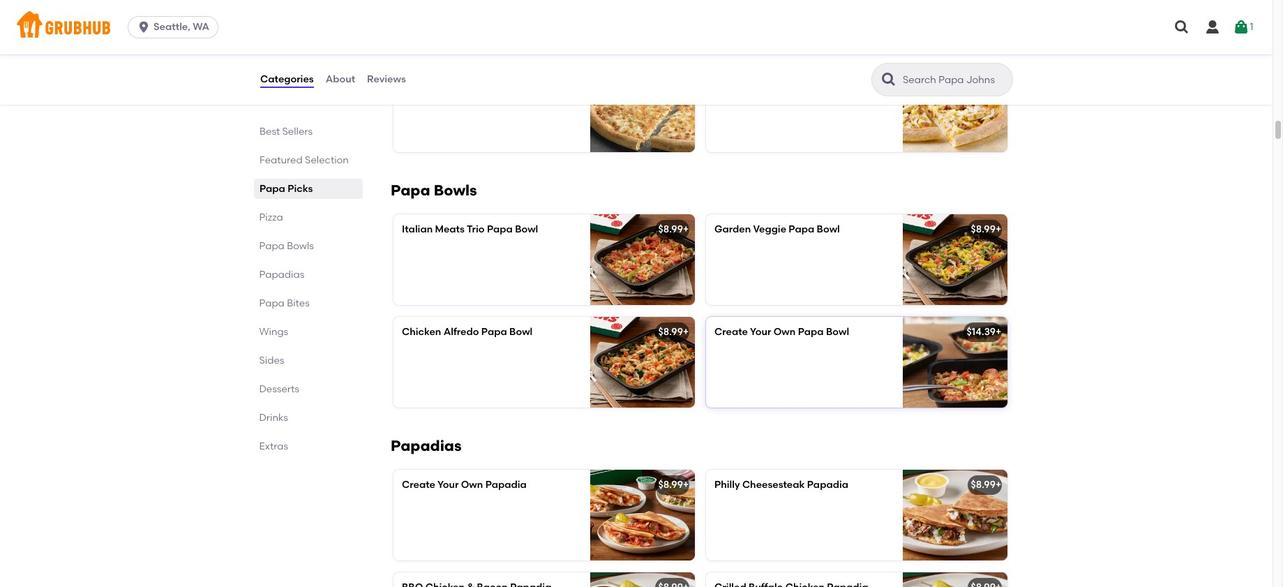 Task type: describe. For each thing, give the bounding box(es) containing it.
italian
[[402, 224, 433, 235]]

main navigation navigation
[[0, 0, 1273, 54]]

create your own papadia image
[[591, 470, 695, 561]]

bbq chicken & bacon papadia image
[[591, 573, 695, 587]]

create for create your own papadia
[[402, 479, 436, 491]]

Search Papa Johns search field
[[902, 73, 1009, 87]]

chicken
[[402, 326, 441, 338]]

best
[[260, 126, 280, 138]]

$14.39
[[967, 326, 996, 338]]

picks
[[288, 183, 313, 195]]

garden
[[715, 224, 751, 235]]

selection
[[305, 154, 349, 166]]

svg image for 1
[[1234, 19, 1250, 36]]

0 vertical spatial papa bowls
[[391, 182, 477, 199]]

your for papadia
[[438, 479, 459, 491]]

seattle, wa button
[[128, 16, 224, 38]]

0 vertical spatial bowls
[[434, 182, 477, 199]]

best sellers
[[260, 126, 313, 138]]

create for create your own papa bowl
[[715, 326, 748, 338]]

papa bites
[[260, 297, 310, 309]]

italian meats trio papa bowl image
[[591, 215, 695, 305]]

tuscan
[[402, 71, 436, 83]]

+ for create your own papa bowl
[[996, 326, 1002, 338]]

six
[[439, 71, 452, 83]]

search icon image
[[881, 71, 898, 88]]

hawaiian bbq chicken pizza image
[[903, 62, 1008, 152]]

your for papa
[[750, 326, 772, 338]]

about
[[326, 73, 355, 85]]

$18.19 +
[[969, 71, 1002, 83]]

grilled buffalo chicken papadia image
[[903, 573, 1008, 587]]

+ for garden veggie papa bowl
[[996, 224, 1002, 235]]

reviews
[[367, 73, 406, 85]]

papa picks
[[260, 183, 313, 195]]

0 vertical spatial papadias
[[260, 269, 305, 281]]

desserts
[[260, 383, 300, 395]]

chicken alfredo papa bowl image
[[591, 317, 695, 408]]

reviews button
[[367, 54, 407, 105]]

tuscan six cheese pizza
[[402, 71, 518, 83]]

1 vertical spatial pizza
[[260, 211, 284, 223]]

wings
[[260, 326, 289, 338]]

garden veggie papa bowl
[[715, 224, 840, 235]]

2 svg image from the left
[[1205, 19, 1221, 36]]

1 vertical spatial papadias
[[391, 437, 462, 455]]

philly
[[715, 479, 740, 491]]



Task type: locate. For each thing, give the bounding box(es) containing it.
featured selection
[[260, 154, 349, 166]]

0 horizontal spatial svg image
[[137, 20, 151, 34]]

1 vertical spatial create
[[402, 479, 436, 491]]

own
[[774, 326, 796, 338], [461, 479, 483, 491]]

svg image for seattle, wa
[[137, 20, 151, 34]]

1 horizontal spatial bowls
[[434, 182, 477, 199]]

bowls
[[434, 182, 477, 199], [287, 240, 314, 252]]

papa bowls
[[391, 182, 477, 199], [260, 240, 314, 252]]

sides
[[260, 355, 285, 366]]

svg image inside 1 button
[[1234, 19, 1250, 36]]

wa
[[193, 21, 209, 33]]

garden veggie papa bowl image
[[903, 215, 1008, 305]]

veggie
[[753, 224, 787, 235]]

papadias up create your own papadia
[[391, 437, 462, 455]]

0 vertical spatial own
[[774, 326, 796, 338]]

$8.99 for garden veggie papa bowl
[[659, 224, 683, 235]]

1 horizontal spatial own
[[774, 326, 796, 338]]

0 horizontal spatial own
[[461, 479, 483, 491]]

0 horizontal spatial papadia
[[486, 479, 527, 491]]

1
[[1250, 21, 1254, 33]]

$8.99 + for philly cheesesteak papadia
[[659, 479, 689, 491]]

0 horizontal spatial bowls
[[287, 240, 314, 252]]

0 horizontal spatial papa bowls
[[260, 240, 314, 252]]

own for papadia
[[461, 479, 483, 491]]

+ for philly cheesesteak papadia
[[996, 479, 1002, 491]]

1 horizontal spatial your
[[750, 326, 772, 338]]

+ for create your own papadia
[[683, 479, 689, 491]]

papadia
[[486, 479, 527, 491], [807, 479, 849, 491]]

0 horizontal spatial pizza
[[260, 211, 284, 223]]

cheese
[[455, 71, 491, 83]]

0 horizontal spatial your
[[438, 479, 459, 491]]

1 svg image from the left
[[1174, 19, 1191, 36]]

philly cheesesteak papadia image
[[903, 470, 1008, 561]]

create your own papa bowl image
[[903, 317, 1008, 408]]

1 horizontal spatial svg image
[[1234, 19, 1250, 36]]

papadias up papa bites
[[260, 269, 305, 281]]

categories
[[260, 73, 314, 85]]

+
[[996, 71, 1002, 83], [683, 224, 689, 235], [996, 224, 1002, 235], [683, 326, 689, 338], [996, 326, 1002, 338], [683, 479, 689, 491], [996, 479, 1002, 491]]

tuscan six cheese pizza button
[[394, 62, 695, 152]]

2 papadia from the left
[[807, 479, 849, 491]]

chicken alfredo papa bowl
[[402, 326, 533, 338]]

philly cheesesteak papadia
[[715, 479, 849, 491]]

sellers
[[282, 126, 313, 138]]

pizza inside button
[[493, 71, 518, 83]]

extras
[[260, 440, 289, 452]]

$8.99 for philly cheesesteak papadia
[[659, 479, 683, 491]]

bowl
[[515, 224, 538, 235], [817, 224, 840, 235], [510, 326, 533, 338], [826, 326, 850, 338]]

1 vertical spatial papa bowls
[[260, 240, 314, 252]]

alfredo
[[444, 326, 479, 338]]

papa
[[391, 182, 430, 199], [260, 183, 285, 195], [487, 224, 513, 235], [789, 224, 815, 235], [260, 240, 285, 252], [260, 297, 285, 309], [482, 326, 507, 338], [798, 326, 824, 338]]

0 horizontal spatial papadias
[[260, 269, 305, 281]]

1 horizontal spatial create
[[715, 326, 748, 338]]

1 horizontal spatial svg image
[[1205, 19, 1221, 36]]

1 vertical spatial your
[[438, 479, 459, 491]]

your
[[750, 326, 772, 338], [438, 479, 459, 491]]

+ for italian meats trio papa bowl
[[683, 224, 689, 235]]

bowls up meats
[[434, 182, 477, 199]]

bites
[[287, 297, 310, 309]]

cheesesteak
[[743, 479, 805, 491]]

$8.99 + for create your own papa bowl
[[659, 326, 689, 338]]

0 vertical spatial your
[[750, 326, 772, 338]]

pizza right cheese
[[493, 71, 518, 83]]

1 horizontal spatial papadias
[[391, 437, 462, 455]]

svg image
[[1174, 19, 1191, 36], [1205, 19, 1221, 36]]

$8.99 for create your own papa bowl
[[659, 326, 683, 338]]

0 horizontal spatial create
[[402, 479, 436, 491]]

svg image
[[1234, 19, 1250, 36], [137, 20, 151, 34]]

1 button
[[1234, 15, 1254, 40]]

create your own papadia
[[402, 479, 527, 491]]

featured
[[260, 154, 303, 166]]

pizza down papa picks
[[260, 211, 284, 223]]

bowls down 'picks'
[[287, 240, 314, 252]]

1 horizontal spatial papadia
[[807, 479, 849, 491]]

own for papa
[[774, 326, 796, 338]]

drinks
[[260, 412, 289, 424]]

$8.99 +
[[659, 224, 689, 235], [971, 224, 1002, 235], [659, 326, 689, 338], [659, 479, 689, 491], [971, 479, 1002, 491]]

0 vertical spatial pizza
[[493, 71, 518, 83]]

categories button
[[260, 54, 315, 105]]

0 vertical spatial create
[[715, 326, 748, 338]]

0 horizontal spatial svg image
[[1174, 19, 1191, 36]]

pizza
[[493, 71, 518, 83], [260, 211, 284, 223]]

1 papadia from the left
[[486, 479, 527, 491]]

$18.19
[[969, 71, 996, 83]]

meats
[[435, 224, 465, 235]]

1 vertical spatial own
[[461, 479, 483, 491]]

papa bowls down papa picks
[[260, 240, 314, 252]]

1 vertical spatial bowls
[[287, 240, 314, 252]]

seattle,
[[154, 21, 190, 33]]

papadias
[[260, 269, 305, 281], [391, 437, 462, 455]]

1 horizontal spatial pizza
[[493, 71, 518, 83]]

1 horizontal spatial papa bowls
[[391, 182, 477, 199]]

svg image inside seattle, wa button
[[137, 20, 151, 34]]

$8.99
[[659, 224, 683, 235], [971, 224, 996, 235], [659, 326, 683, 338], [659, 479, 683, 491], [971, 479, 996, 491]]

seattle, wa
[[154, 21, 209, 33]]

italian meats trio papa bowl
[[402, 224, 538, 235]]

create
[[715, 326, 748, 338], [402, 479, 436, 491]]

tuscan six cheese pizza image
[[591, 62, 695, 152]]

$8.99 + for garden veggie papa bowl
[[659, 224, 689, 235]]

+ for chicken alfredo papa bowl
[[683, 326, 689, 338]]

papa bowls up meats
[[391, 182, 477, 199]]

$14.39 +
[[967, 326, 1002, 338]]

about button
[[325, 54, 356, 105]]

create your own papa bowl
[[715, 326, 850, 338]]

trio
[[467, 224, 485, 235]]



Task type: vqa. For each thing, say whether or not it's contained in the screenshot.
"Blend"
no



